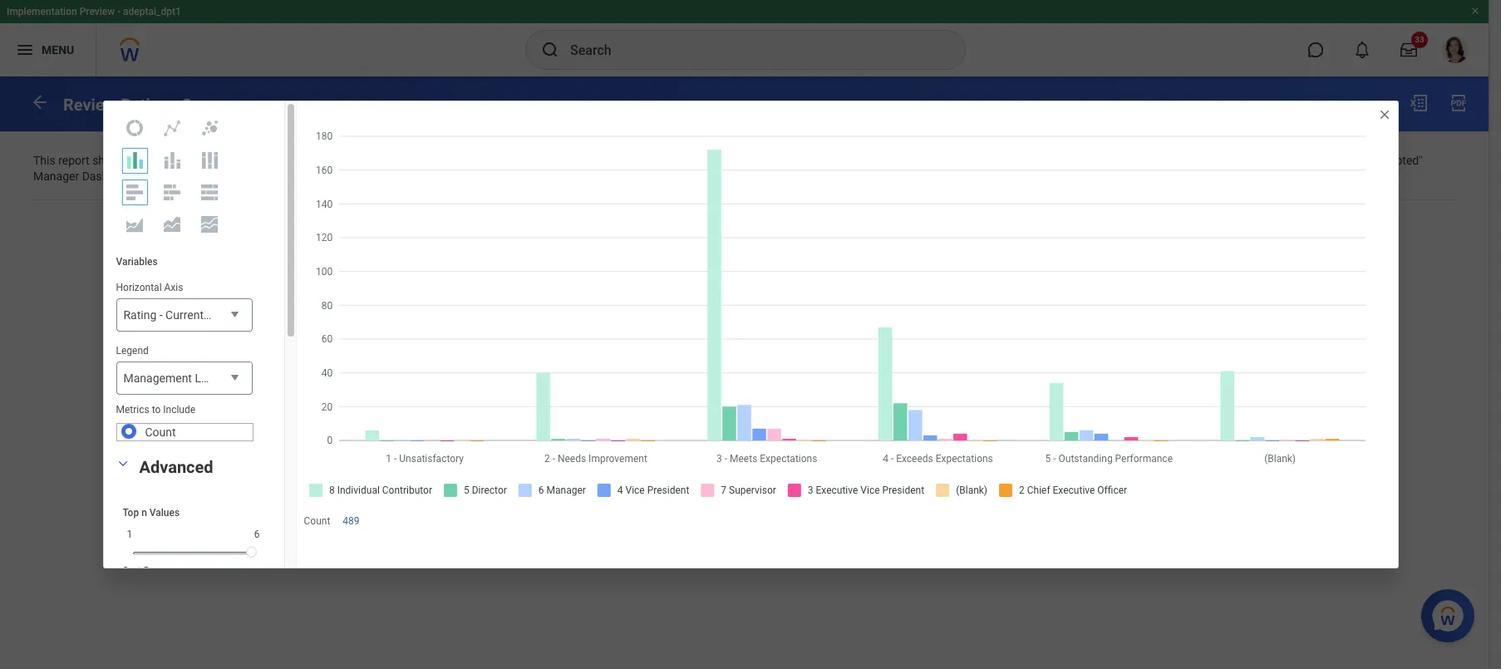 Task type: vqa. For each thing, say whether or not it's contained in the screenshot.
on
yes



Task type: describe. For each thing, give the bounding box(es) containing it.
implementation
[[7, 6, 77, 17]]

used
[[1302, 154, 1328, 167]]

include inside group
[[163, 404, 195, 416]]

etc.)
[[695, 154, 718, 167]]

advanced
[[139, 457, 213, 477]]

bubble image
[[200, 118, 220, 138]]

that
[[253, 154, 273, 167]]

rating inside popup button
[[123, 309, 157, 322]]

to
[[152, 404, 161, 416]]

1 vertical spatial count
[[304, 515, 330, 527]]

expectations,
[[508, 154, 577, 167]]

current
[[166, 309, 204, 322]]

2 the from the left
[[757, 154, 773, 167]]

top n values group
[[123, 507, 264, 562]]

horizontal axis
[[116, 282, 183, 293]]

values
[[150, 507, 180, 519]]

count inside metrics to include group
[[145, 426, 176, 439]]

view printable version (pdf) image
[[1449, 93, 1469, 113]]

line image
[[162, 118, 182, 138]]

organizations
[[1194, 154, 1266, 167]]

top
[[123, 507, 139, 519]]

level
[[195, 372, 222, 385]]

cycle.
[[834, 154, 864, 167]]

expectations
[[626, 154, 692, 167]]

overlaid area image
[[125, 215, 145, 235]]

advanced dialog
[[103, 101, 1399, 669]]

clustered bar image
[[125, 182, 145, 202]]

rating - current normalized
[[123, 309, 266, 322]]

variables
[[116, 256, 158, 268]]

100% bar image
[[200, 182, 220, 202]]

this report shows the count of employees that were assigned a given review rating (meets expectations, exceeds expectations etc.) during the last review cycle. (prompts on supervisory organization and include subordinate organizations and is used on the "prompted" manager dashboard).
[[33, 154, 1426, 183]]

inbox large image
[[1401, 42, 1418, 58]]

- inside popup button
[[159, 309, 163, 322]]

variables group
[[104, 243, 266, 454]]

assigned
[[304, 154, 351, 167]]

summary
[[182, 95, 254, 115]]

2 and from the left
[[1269, 154, 1288, 167]]

1 and from the left
[[1066, 154, 1085, 167]]

search image
[[540, 40, 560, 60]]

dashboard).
[[82, 170, 145, 183]]

(prompts
[[867, 154, 915, 167]]

notifications large image
[[1355, 42, 1371, 58]]

report
[[58, 154, 90, 167]]

review ratings summary main content
[[0, 76, 1489, 240]]

supervisory
[[934, 154, 994, 167]]

metrics to include group
[[116, 403, 253, 442]]

metrics to include
[[116, 404, 195, 416]]

normalized
[[207, 309, 266, 322]]

(meets
[[469, 154, 505, 167]]

horizontal
[[116, 282, 162, 293]]

489 button
[[343, 515, 362, 528]]

close environment banner image
[[1471, 6, 1481, 16]]

sort
[[123, 566, 141, 577]]

stacked column image
[[162, 150, 182, 170]]

employees
[[194, 154, 250, 167]]

organization
[[997, 154, 1063, 167]]

last
[[776, 154, 795, 167]]

review ratings summary
[[63, 95, 254, 115]]



Task type: locate. For each thing, give the bounding box(es) containing it.
1 vertical spatial -
[[159, 309, 163, 322]]

the
[[129, 154, 145, 167], [757, 154, 773, 167], [1346, 154, 1363, 167]]

this
[[33, 154, 55, 167]]

- left current
[[159, 309, 163, 322]]

implementation preview -   adeptai_dpt1 banner
[[0, 0, 1489, 76]]

is
[[1291, 154, 1300, 167]]

1 horizontal spatial include
[[1088, 154, 1126, 167]]

the left count on the left top of the page
[[129, 154, 145, 167]]

0 vertical spatial review
[[63, 95, 117, 115]]

0 horizontal spatial count
[[145, 426, 176, 439]]

1 horizontal spatial -
[[159, 309, 163, 322]]

a
[[354, 154, 360, 167]]

of
[[181, 154, 191, 167]]

include right to
[[163, 404, 195, 416]]

review right given
[[393, 154, 430, 167]]

1
[[127, 529, 132, 541]]

on
[[918, 154, 931, 167], [1331, 154, 1344, 167]]

export to excel image
[[1409, 93, 1429, 113]]

horizontal axis group
[[116, 281, 266, 333]]

manager
[[33, 170, 79, 183]]

1 horizontal spatial count
[[304, 515, 330, 527]]

review ratings summary link
[[63, 95, 254, 115]]

previous page image
[[30, 92, 50, 112]]

management level button
[[116, 362, 252, 396]]

review
[[798, 154, 831, 167]]

and right the organization
[[1066, 154, 1085, 167]]

ratings
[[121, 95, 178, 115]]

6
[[254, 529, 260, 541]]

"prompted"
[[1366, 154, 1423, 167]]

0 horizontal spatial include
[[163, 404, 195, 416]]

on right used
[[1331, 154, 1344, 167]]

review right 'previous page' 'icon'
[[63, 95, 117, 115]]

subordinate
[[1129, 154, 1191, 167]]

-
[[117, 6, 121, 17], [159, 309, 163, 322]]

were
[[276, 154, 301, 167]]

1 horizontal spatial on
[[1331, 154, 1344, 167]]

n
[[141, 507, 147, 519]]

advanced button
[[139, 457, 213, 477]]

0 vertical spatial count
[[145, 426, 176, 439]]

management
[[123, 372, 192, 385]]

0 horizontal spatial rating
[[123, 309, 157, 322]]

3 the from the left
[[1346, 154, 1363, 167]]

2 horizontal spatial the
[[1346, 154, 1363, 167]]

include
[[1088, 154, 1126, 167], [163, 404, 195, 416]]

sort by
[[123, 566, 155, 577]]

clustered column image
[[125, 150, 145, 170]]

donut image
[[125, 118, 145, 138]]

rating inside this report shows the count of employees that were assigned a given review rating (meets expectations, exceeds expectations etc.) during the last review cycle. (prompts on supervisory organization and include subordinate organizations and is used on the "prompted" manager dashboard).
[[433, 154, 466, 167]]

rating - current normalized button
[[116, 299, 266, 333]]

1 the from the left
[[129, 154, 145, 167]]

by
[[144, 566, 155, 577]]

axis
[[164, 282, 183, 293]]

1 horizontal spatial review
[[393, 154, 430, 167]]

1 vertical spatial review
[[393, 154, 430, 167]]

given
[[363, 154, 391, 167]]

- inside banner
[[117, 6, 121, 17]]

shows
[[92, 154, 126, 167]]

0 vertical spatial include
[[1088, 154, 1126, 167]]

on right (prompts
[[918, 154, 931, 167]]

include inside this report shows the count of employees that were assigned a given review rating (meets expectations, exceeds expectations etc.) during the last review cycle. (prompts on supervisory organization and include subordinate organizations and is used on the "prompted" manager dashboard).
[[1088, 154, 1126, 167]]

stacked area image
[[162, 215, 182, 235]]

489
[[343, 515, 360, 527]]

0 horizontal spatial the
[[129, 154, 145, 167]]

1 horizontal spatial rating
[[433, 154, 466, 167]]

0 horizontal spatial -
[[117, 6, 121, 17]]

count left 489
[[304, 515, 330, 527]]

1 horizontal spatial the
[[757, 154, 773, 167]]

0 vertical spatial -
[[117, 6, 121, 17]]

rating down horizontal
[[123, 309, 157, 322]]

exceeds
[[580, 154, 623, 167]]

1 on from the left
[[918, 154, 931, 167]]

2 on from the left
[[1331, 154, 1344, 167]]

stacked bar image
[[162, 182, 182, 202]]

0 horizontal spatial review
[[63, 95, 117, 115]]

adeptai_dpt1
[[123, 6, 181, 17]]

management level
[[123, 372, 222, 385]]

count
[[145, 426, 176, 439], [304, 515, 330, 527]]

implementation preview -   adeptai_dpt1
[[7, 6, 181, 17]]

during
[[721, 154, 754, 167]]

top n values
[[123, 507, 180, 519]]

rating
[[433, 154, 466, 167], [123, 309, 157, 322]]

profile logan mcneil element
[[1433, 32, 1479, 68]]

count
[[148, 154, 178, 167]]

1 horizontal spatial and
[[1269, 154, 1288, 167]]

chevron down image
[[113, 458, 133, 470]]

and left is
[[1269, 154, 1288, 167]]

rating left (meets
[[433, 154, 466, 167]]

include left subordinate
[[1088, 154, 1126, 167]]

advanced group
[[110, 454, 271, 669]]

0 vertical spatial rating
[[433, 154, 466, 167]]

0 horizontal spatial on
[[918, 154, 931, 167]]

legend group
[[116, 344, 252, 396]]

100% area image
[[200, 215, 220, 235]]

close chart settings image
[[1378, 108, 1392, 121]]

metrics
[[116, 404, 149, 416]]

1 vertical spatial rating
[[123, 309, 157, 322]]

0 horizontal spatial and
[[1066, 154, 1085, 167]]

legend
[[116, 345, 149, 357]]

and
[[1066, 154, 1085, 167], [1269, 154, 1288, 167]]

count down to
[[145, 426, 176, 439]]

review
[[63, 95, 117, 115], [393, 154, 430, 167]]

100% column image
[[200, 150, 220, 170]]

- right the preview
[[117, 6, 121, 17]]

preview
[[80, 6, 115, 17]]

the left "last"
[[757, 154, 773, 167]]

review inside this report shows the count of employees that were assigned a given review rating (meets expectations, exceeds expectations etc.) during the last review cycle. (prompts on supervisory organization and include subordinate organizations and is used on the "prompted" manager dashboard).
[[393, 154, 430, 167]]

1 vertical spatial include
[[163, 404, 195, 416]]

the right used
[[1346, 154, 1363, 167]]



